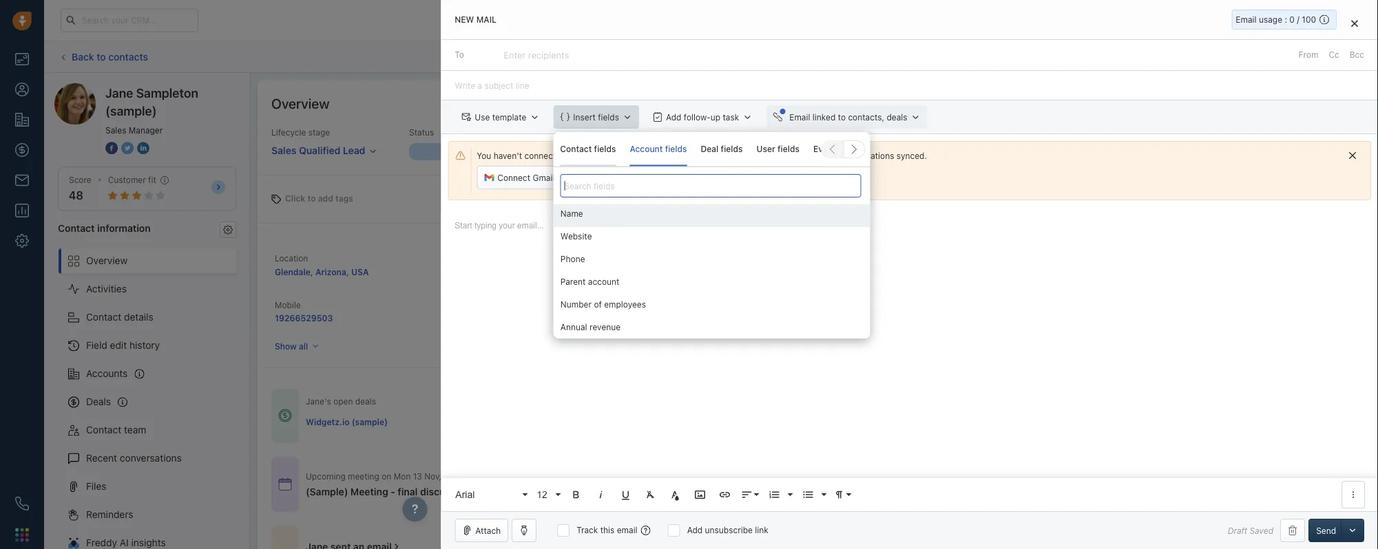 Task type: describe. For each thing, give the bounding box(es) containing it.
all
[[299, 342, 308, 351]]

mail
[[476, 15, 497, 24]]

group containing name
[[553, 205, 870, 411]]

add deal
[[1268, 52, 1303, 62]]

contact team
[[86, 425, 146, 436]]

contact fields
[[560, 144, 616, 154]]

wed
[[523, 472, 540, 481]]

(sample) meeting - final discussion about the deal
[[306, 487, 539, 498]]

arial
[[456, 490, 475, 500]]

underline (⌘u) image
[[620, 489, 632, 502]]

final
[[398, 487, 418, 498]]

employees
[[604, 300, 646, 310]]

connected
[[525, 151, 566, 161]]

linkedin circled image
[[137, 141, 149, 155]]

ordered list image
[[768, 489, 781, 502]]

event fields link
[[814, 132, 860, 166]]

new for new
[[484, 147, 501, 157]]

insert link (⌘k) image
[[719, 489, 731, 502]]

$
[[447, 418, 453, 427]]

draft saved
[[1228, 526, 1274, 536]]

lifecycle stage
[[271, 128, 330, 137]]

field
[[86, 340, 107, 351]]

sales for sales manager
[[105, 125, 126, 135]]

freshworks switcher image
[[15, 529, 29, 542]]

you haven't connected orlandogary85@gmail.com to the crm. connect it now to keep your conversations synced.
[[477, 151, 927, 161]]

12 button
[[532, 482, 562, 509]]

track
[[577, 526, 598, 536]]

new for new mail
[[455, 15, 474, 24]]

lead
[[343, 145, 365, 156]]

deal
[[701, 144, 719, 154]]

Search fields search field
[[560, 174, 861, 198]]

add for add deal
[[1268, 52, 1284, 62]]

/ inside 'dialog'
[[1297, 15, 1300, 24]]

score 48
[[69, 175, 91, 202]]

interested
[[786, 147, 827, 157]]

/ for negotiation / lost
[[1136, 147, 1138, 157]]

1 vertical spatial deals
[[355, 397, 376, 407]]

to
[[455, 50, 464, 60]]

show all
[[275, 342, 308, 351]]

connect gmail button
[[477, 166, 562, 190]]

0 horizontal spatial deal
[[519, 487, 539, 498]]

email for email usage : 0 / 100
[[1236, 15, 1257, 24]]

status
[[409, 128, 434, 137]]

:
[[1285, 15, 1288, 24]]

sales qualified lead link
[[271, 139, 377, 158]]

phone image
[[15, 497, 29, 511]]

edit
[[110, 340, 127, 351]]

interested link
[[725, 144, 884, 160]]

email linked to contacts, deals
[[790, 112, 908, 122]]

manager
[[129, 125, 163, 135]]

Search your CRM... text field
[[61, 9, 198, 32]]

19266529503 link
[[275, 314, 333, 323]]

arizona,
[[315, 267, 349, 277]]

location
[[275, 254, 308, 263]]

history
[[129, 340, 160, 351]]

$ 5,600
[[447, 418, 478, 427]]

attach
[[476, 526, 501, 536]]

1 horizontal spatial qualified
[[949, 147, 985, 157]]

13
[[413, 472, 422, 481]]

widgetz.io inside accounts widgetz.io (sample)
[[530, 267, 574, 276]]

interested button
[[725, 144, 884, 160]]

new link
[[409, 143, 567, 161]]

tags
[[336, 194, 353, 204]]

0 horizontal spatial overview
[[86, 255, 128, 267]]

deals inside button
[[887, 112, 908, 122]]

freddy ai insights
[[86, 538, 166, 549]]

your
[[821, 151, 838, 161]]

widgetz.io inside row
[[306, 418, 350, 427]]

0 horizontal spatial the
[[501, 487, 517, 498]]

contact for contact details
[[86, 312, 121, 323]]

to right now
[[789, 151, 797, 161]]

upcoming
[[306, 472, 346, 481]]

back to contacts link
[[58, 46, 149, 68]]

2 vertical spatial (sample)
[[352, 418, 388, 427]]

1 vertical spatial conversations
[[120, 453, 182, 464]]

add for add unsubscribe link
[[687, 526, 703, 536]]

insert fields
[[573, 112, 619, 122]]

website
[[560, 232, 592, 242]]

contact fields link
[[560, 132, 616, 166]]

negotiation
[[1087, 147, 1133, 157]]

add deal button
[[1248, 45, 1310, 69]]

(sample) for sampleton
[[105, 103, 157, 118]]

insert image (⌘p) image
[[694, 489, 706, 502]]

orlando
[[552, 314, 584, 323]]

connect gmail
[[498, 173, 555, 183]]

1 nov, from the left
[[424, 472, 442, 481]]

contact for contact team
[[86, 425, 121, 436]]

phone
[[560, 255, 585, 264]]

unsubscribe
[[705, 526, 753, 536]]

0
[[1290, 15, 1295, 24]]

annual
[[560, 323, 587, 332]]

add follow-up task
[[666, 112, 739, 122]]

Enter recipients text field
[[504, 44, 572, 66]]

19266529503
[[275, 314, 333, 323]]

email for email linked to contacts, deals
[[790, 112, 810, 122]]

contacted
[[630, 147, 671, 157]]

paragraph format image
[[833, 489, 845, 502]]

mobile
[[275, 301, 301, 310]]

100
[[1302, 15, 1316, 24]]

fields for insert fields
[[598, 112, 619, 122]]

connect for connect a different email
[[589, 173, 622, 183]]

janesampleton@gmail.com link
[[786, 265, 895, 278]]

location glendale, arizona, usa
[[275, 254, 369, 277]]

2 2023 from the left
[[573, 472, 593, 481]]

48 button
[[69, 189, 83, 202]]

contacts,
[[848, 112, 885, 122]]

contacts
[[108, 51, 148, 62]]

use template
[[475, 112, 527, 122]]

meeting
[[348, 472, 379, 481]]

text color image
[[669, 489, 682, 502]]

number of employees
[[560, 300, 646, 310]]

to left deal
[[680, 151, 688, 161]]

contact information
[[58, 222, 151, 234]]

email linked to contacts, deals button
[[766, 105, 928, 129]]

mon
[[394, 472, 411, 481]]

user fields
[[757, 144, 800, 154]]

customize
[[1272, 99, 1313, 108]]

add unsubscribe link
[[687, 526, 769, 536]]

0 horizontal spatial email
[[617, 526, 638, 536]]

fields for user fields
[[778, 144, 800, 154]]

synced.
[[897, 151, 927, 161]]

(sample)
[[306, 487, 348, 498]]

jane's
[[306, 397, 331, 407]]

you
[[477, 151, 491, 161]]



Task type: locate. For each thing, give the bounding box(es) containing it.
0 horizontal spatial add
[[666, 112, 682, 122]]

fields inside contact fields link
[[594, 144, 616, 154]]

follow-
[[684, 112, 711, 122]]

1 horizontal spatial email
[[1236, 15, 1257, 24]]

upcoming meeting on mon 13 nov, 2023 from 23:30 to wed 15 nov, 2023 at 00:00
[[306, 472, 629, 481]]

0 horizontal spatial accounts
[[86, 368, 128, 380]]

different
[[631, 173, 664, 183]]

15
[[542, 472, 551, 481]]

0 vertical spatial deal
[[1286, 52, 1303, 62]]

glendale, arizona, usa link
[[275, 267, 369, 277]]

freddy
[[86, 538, 117, 549]]

sales up gary
[[530, 301, 551, 310]]

1 vertical spatial sales
[[271, 145, 296, 156]]

1 vertical spatial the
[[501, 487, 517, 498]]

deal inside button
[[1286, 52, 1303, 62]]

0 horizontal spatial connect
[[498, 173, 530, 183]]

nov,
[[424, 472, 442, 481], [554, 472, 571, 481]]

add for add follow-up task
[[666, 112, 682, 122]]

email right different
[[667, 173, 687, 183]]

fields for contact fields
[[594, 144, 616, 154]]

lifecycle
[[271, 128, 306, 137]]

1 vertical spatial deal
[[519, 487, 539, 498]]

click
[[285, 194, 305, 204]]

fields inside deal fields link
[[721, 144, 743, 154]]

contacted link
[[567, 143, 725, 161]]

this
[[601, 526, 615, 536]]

email image
[[1242, 15, 1252, 26]]

1 vertical spatial (sample)
[[576, 267, 612, 276]]

mobile 19266529503
[[275, 301, 333, 323]]

/
[[1297, 15, 1300, 24], [1136, 147, 1138, 157], [1271, 147, 1273, 157]]

new left mail in the top left of the page
[[455, 15, 474, 24]]

negotiation / lost link
[[1042, 144, 1200, 160]]

deals right contacts,
[[887, 112, 908, 122]]

accounts up deals
[[86, 368, 128, 380]]

widgetz.io (sample) link up parent
[[530, 267, 612, 276]]

2 nov, from the left
[[554, 472, 571, 481]]

new down use template dropdown button
[[484, 147, 501, 157]]

add left from
[[1268, 52, 1284, 62]]

email left linked
[[790, 112, 810, 122]]

1 horizontal spatial 2023
[[573, 472, 593, 481]]

nov, right 13 at the left of the page
[[424, 472, 442, 481]]

sales inside "link"
[[271, 145, 296, 156]]

won / churned link
[[1200, 144, 1358, 160]]

(sample) inside accounts widgetz.io (sample)
[[576, 267, 612, 276]]

1 vertical spatial widgetz.io (sample) link
[[306, 417, 388, 428]]

qualified right synced.
[[949, 147, 985, 157]]

the down 23:30 at left
[[501, 487, 517, 498]]

deal down wed
[[519, 487, 539, 498]]

contact down 48
[[58, 222, 95, 234]]

1 horizontal spatial sales
[[271, 145, 296, 156]]

qualified
[[299, 145, 341, 156], [949, 147, 985, 157]]

more misc image
[[1347, 489, 1360, 502]]

from
[[1299, 50, 1319, 60]]

0 vertical spatial the
[[690, 151, 703, 161]]

0 horizontal spatial qualified
[[299, 145, 341, 156]]

orlandogary85@gmail.com
[[568, 151, 678, 161]]

1 horizontal spatial connect
[[589, 173, 622, 183]]

0 horizontal spatial email
[[790, 112, 810, 122]]

deal fields link
[[701, 132, 743, 166]]

1 vertical spatial email
[[790, 112, 810, 122]]

00:00
[[606, 472, 629, 481]]

fields inside the account fields link
[[665, 144, 687, 154]]

2 vertical spatial sales
[[530, 301, 551, 310]]

to right linked
[[838, 112, 846, 122]]

italic (⌘i) image
[[595, 489, 607, 502]]

email right this
[[617, 526, 638, 536]]

twitter circled image
[[121, 141, 134, 155]]

of
[[594, 300, 602, 310]]

accounts
[[530, 252, 567, 262], [86, 368, 128, 380]]

2 horizontal spatial add
[[1268, 52, 1284, 62]]

unordered list image
[[802, 489, 814, 502]]

crm.
[[705, 151, 726, 161]]

row containing widgetz.io (sample)
[[306, 409, 869, 436]]

0 horizontal spatial sales
[[105, 125, 126, 135]]

contact down insert
[[560, 144, 592, 154]]

/ right 0 on the top right of the page
[[1297, 15, 1300, 24]]

mng settings image
[[223, 225, 233, 235]]

1 horizontal spatial email
[[667, 173, 687, 183]]

overview up lifecycle stage
[[271, 95, 330, 111]]

2023 up discussion
[[444, 472, 464, 481]]

accounts widgetz.io (sample)
[[530, 252, 612, 276]]

reminders
[[86, 509, 133, 521]]

negotiation / lost
[[1087, 147, 1158, 157]]

facebook circled image
[[105, 141, 118, 155]]

widgetz.io (sample) link inside row
[[306, 417, 388, 428]]

on
[[382, 472, 392, 481]]

sales qualified lead
[[271, 145, 365, 156]]

account
[[588, 277, 619, 287]]

0 vertical spatial (sample)
[[105, 103, 157, 118]]

bold (⌘b) image
[[570, 489, 582, 502]]

(sample) for widgetz.io
[[576, 267, 612, 276]]

contact down activities
[[86, 312, 121, 323]]

fit
[[148, 175, 156, 185]]

widgetz.io down jane's on the bottom of page
[[306, 418, 350, 427]]

0 vertical spatial deals
[[887, 112, 908, 122]]

Write a subject line text field
[[441, 71, 1378, 100]]

email
[[667, 173, 687, 183], [617, 526, 638, 536]]

1 horizontal spatial overview
[[271, 95, 330, 111]]

0 vertical spatial conversations
[[840, 151, 894, 161]]

application
[[441, 207, 1378, 512]]

files
[[86, 481, 106, 493]]

0 horizontal spatial /
[[1136, 147, 1138, 157]]

1 horizontal spatial (sample)
[[352, 418, 388, 427]]

2 horizontal spatial /
[[1297, 15, 1300, 24]]

insert
[[573, 112, 596, 122]]

1 horizontal spatial deal
[[1286, 52, 1303, 62]]

conversations right your
[[840, 151, 894, 161]]

gary
[[530, 314, 549, 323]]

track this email
[[577, 526, 638, 536]]

the inside 'dialog'
[[690, 151, 703, 161]]

to left add
[[308, 194, 316, 204]]

link
[[755, 526, 769, 536]]

2 horizontal spatial connect
[[729, 151, 762, 161]]

clear formatting image
[[644, 489, 657, 502]]

connect left a
[[589, 173, 622, 183]]

fields for event fields
[[838, 144, 860, 154]]

fields for deal fields
[[721, 144, 743, 154]]

contact for contact information
[[58, 222, 95, 234]]

email left the 'usage'
[[1236, 15, 1257, 24]]

widgetz.io (sample)
[[306, 418, 388, 427]]

5,600
[[455, 418, 478, 427]]

use template button
[[455, 105, 547, 129]]

1 horizontal spatial add
[[687, 526, 703, 536]]

owner
[[553, 301, 577, 310]]

1 horizontal spatial conversations
[[840, 151, 894, 161]]

(sample) up sales manager
[[105, 103, 157, 118]]

/ inside "button"
[[1136, 147, 1138, 157]]

container_wx8msf4aqz5i3rn1 image
[[278, 409, 292, 423], [278, 478, 292, 492], [540, 488, 550, 497], [278, 547, 292, 550]]

won / churned button
[[1200, 144, 1358, 160]]

contact up recent
[[86, 425, 121, 436]]

email usage : 0 / 100
[[1236, 15, 1316, 24]]

to inside button
[[838, 112, 846, 122]]

send
[[1317, 526, 1336, 536]]

1 vertical spatial accounts
[[86, 368, 128, 380]]

1 2023 from the left
[[444, 472, 464, 481]]

/ left lost
[[1136, 147, 1138, 157]]

add
[[318, 194, 333, 204]]

qualified inside "link"
[[299, 145, 341, 156]]

group
[[553, 205, 870, 411]]

sales for sales qualified lead
[[271, 145, 296, 156]]

align image
[[741, 489, 753, 502]]

widgetz.io (sample) link
[[530, 267, 612, 276], [306, 417, 388, 428]]

connect for connect gmail
[[498, 173, 530, 183]]

2023 left at
[[573, 472, 593, 481]]

connect down haven't
[[498, 173, 530, 183]]

1 horizontal spatial /
[[1271, 147, 1273, 157]]

deals
[[887, 112, 908, 122], [355, 397, 376, 407]]

open
[[334, 397, 353, 407]]

1 vertical spatial widgetz.io
[[306, 418, 350, 427]]

revenue
[[589, 323, 620, 332]]

jane sampleton (sample)
[[105, 85, 198, 118]]

account fields
[[630, 144, 687, 154]]

0 vertical spatial new
[[455, 15, 474, 24]]

account fields link
[[630, 132, 687, 166]]

add left unsubscribe
[[687, 526, 703, 536]]

1 vertical spatial new
[[484, 147, 501, 157]]

application containing arial
[[441, 207, 1378, 512]]

1 horizontal spatial accounts
[[530, 252, 567, 262]]

stage
[[308, 128, 330, 137]]

1 horizontal spatial widgetz.io
[[530, 267, 574, 276]]

it
[[764, 151, 769, 161]]

linked
[[813, 112, 836, 122]]

0 horizontal spatial deals
[[355, 397, 376, 407]]

0 vertical spatial add
[[1268, 52, 1284, 62]]

sales inside sales owner gary orlando
[[530, 301, 551, 310]]

1 vertical spatial add
[[666, 112, 682, 122]]

name
[[560, 209, 583, 219]]

0 horizontal spatial 2023
[[444, 472, 464, 481]]

accounts down website
[[530, 252, 567, 262]]

to left wed
[[512, 472, 520, 481]]

connect left it
[[729, 151, 762, 161]]

0 horizontal spatial widgetz.io
[[306, 418, 350, 427]]

to right back
[[97, 51, 106, 62]]

user
[[757, 144, 776, 154]]

deals
[[86, 396, 111, 408]]

lost
[[1141, 147, 1158, 157]]

cc
[[1329, 50, 1340, 60]]

/ for won / churned
[[1271, 147, 1273, 157]]

0 vertical spatial email
[[1236, 15, 1257, 24]]

won
[[1251, 147, 1269, 157]]

2 horizontal spatial sales
[[530, 301, 551, 310]]

/ inside button
[[1271, 147, 1273, 157]]

new mail
[[455, 15, 497, 24]]

1 horizontal spatial nov,
[[554, 472, 571, 481]]

0 vertical spatial widgetz.io (sample) link
[[530, 267, 612, 276]]

accounts inside accounts widgetz.io (sample)
[[530, 252, 567, 262]]

0 vertical spatial sales
[[105, 125, 126, 135]]

1 horizontal spatial new
[[484, 147, 501, 157]]

sales up facebook circled icon on the top left of the page
[[105, 125, 126, 135]]

fields for account fields
[[665, 144, 687, 154]]

now
[[771, 151, 787, 161]]

0 horizontal spatial nov,
[[424, 472, 442, 481]]

1 horizontal spatial deals
[[887, 112, 908, 122]]

add left 'follow-'
[[666, 112, 682, 122]]

fields inside user fields link
[[778, 144, 800, 154]]

contact details
[[86, 312, 153, 323]]

show
[[275, 342, 297, 351]]

0 horizontal spatial (sample)
[[105, 103, 157, 118]]

activities
[[86, 284, 127, 295]]

0 horizontal spatial new
[[455, 15, 474, 24]]

widgetz.io up parent
[[530, 267, 574, 276]]

overview up activities
[[86, 255, 128, 267]]

1 horizontal spatial widgetz.io (sample) link
[[530, 267, 612, 276]]

contact for contact fields
[[560, 144, 592, 154]]

up
[[711, 112, 721, 122]]

0 horizontal spatial conversations
[[120, 453, 182, 464]]

information
[[97, 222, 151, 234]]

1 horizontal spatial the
[[690, 151, 703, 161]]

attach button
[[455, 519, 509, 543]]

email inside button
[[790, 112, 810, 122]]

score
[[69, 175, 91, 185]]

qualified down stage
[[299, 145, 341, 156]]

add inside button
[[1268, 52, 1284, 62]]

customize overview button
[[1251, 94, 1358, 113]]

connect a different email button
[[568, 166, 695, 190]]

2 horizontal spatial (sample)
[[576, 267, 612, 276]]

the left crm.
[[690, 151, 703, 161]]

event fields
[[814, 144, 860, 154]]

0 vertical spatial accounts
[[530, 252, 567, 262]]

nov, right 15
[[554, 472, 571, 481]]

(sample) down open
[[352, 418, 388, 427]]

/ right the won
[[1271, 147, 1273, 157]]

phone element
[[8, 490, 36, 518]]

fields inside the insert fields dropdown button
[[598, 112, 619, 122]]

accounts for accounts widgetz.io (sample)
[[530, 252, 567, 262]]

widgetz.io (sample) link down open
[[306, 417, 388, 428]]

(sample) inside jane sampleton (sample)
[[105, 103, 157, 118]]

0 vertical spatial widgetz.io
[[530, 267, 574, 276]]

sales down lifecycle
[[271, 145, 296, 156]]

0 vertical spatial overview
[[271, 95, 330, 111]]

add follow-up task button
[[646, 105, 759, 129], [646, 105, 759, 129]]

conversations inside 'dialog'
[[840, 151, 894, 161]]

accounts for accounts
[[86, 368, 128, 380]]

fields inside event fields link
[[838, 144, 860, 154]]

email inside button
[[667, 173, 687, 183]]

0 vertical spatial email
[[667, 173, 687, 183]]

1 vertical spatial overview
[[86, 255, 128, 267]]

close image
[[1352, 19, 1358, 27]]

dialog
[[441, 0, 1378, 550]]

1 vertical spatial email
[[617, 526, 638, 536]]

dialog containing arial
[[441, 0, 1378, 550]]

deals right open
[[355, 397, 376, 407]]

draft
[[1228, 526, 1248, 536]]

0 horizontal spatial widgetz.io (sample) link
[[306, 417, 388, 428]]

2 vertical spatial add
[[687, 526, 703, 536]]

deal down 0 on the top right of the page
[[1286, 52, 1303, 62]]

(sample) up parent account
[[576, 267, 612, 276]]

glendale,
[[275, 267, 313, 277]]

conversations down team
[[120, 453, 182, 464]]

conversations
[[840, 151, 894, 161], [120, 453, 182, 464]]

row
[[306, 409, 869, 436]]

gmail
[[533, 173, 555, 183]]

48
[[69, 189, 83, 202]]

arial button
[[451, 482, 529, 509]]



Task type: vqa. For each thing, say whether or not it's contained in the screenshot.
Name
yes



